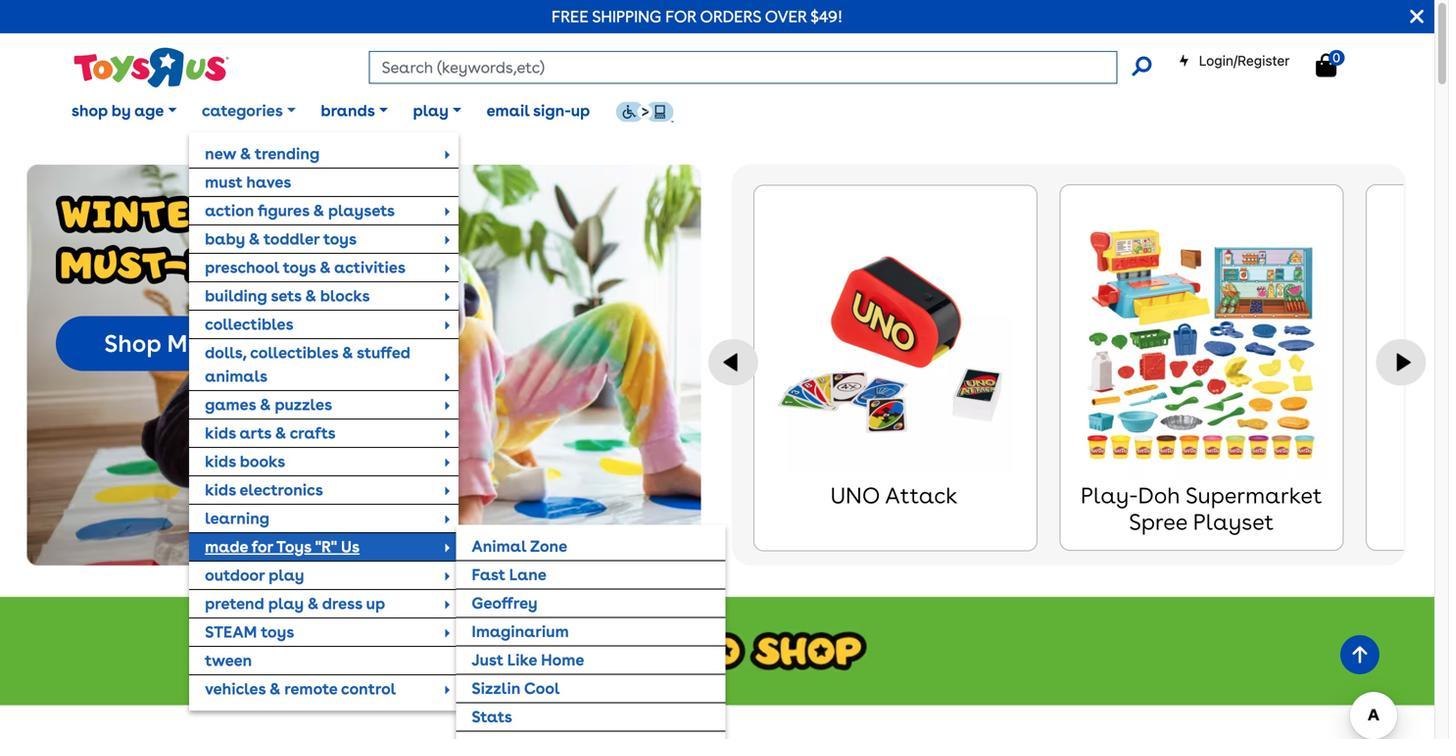 Task type: locate. For each thing, give the bounding box(es) containing it.
outdoor
[[205, 566, 265, 585]]

collectibles down collectibles popup button
[[250, 343, 339, 362]]

toys down the toddler
[[283, 258, 316, 277]]

collectibles down "building"
[[205, 315, 294, 334]]

control
[[341, 679, 396, 698]]

close button image
[[1411, 6, 1424, 27]]

twister hero image desktop image
[[27, 165, 702, 566]]

activities
[[334, 258, 406, 277]]

remote
[[285, 679, 338, 698]]

toddler
[[264, 229, 320, 248]]

crafts
[[290, 423, 336, 442]]

shipping
[[593, 7, 662, 26]]

kids left books
[[205, 452, 236, 471]]

home
[[541, 650, 585, 670]]

& left stuffed
[[342, 343, 353, 362]]

collectibles
[[205, 315, 294, 334], [250, 343, 339, 362]]

stats
[[472, 707, 512, 726]]

0 vertical spatial kids
[[205, 423, 236, 442]]

& left dress
[[308, 594, 319, 613]]

shop by category menu
[[189, 132, 726, 739]]

kids down games
[[205, 423, 236, 442]]

2 kids from the top
[[205, 452, 236, 471]]

over
[[765, 7, 807, 26]]

toys
[[323, 229, 357, 248], [283, 258, 316, 277], [261, 622, 294, 641]]

this icon serves as a link to download the essential accessibility assistive technology app for individuals with physical disabilities. it is featured as part of our commitment to diversity and inclusion. image
[[615, 101, 674, 123]]

2 vertical spatial toys
[[261, 622, 294, 641]]

1 vertical spatial up
[[366, 594, 385, 613]]

play right brands dropdown button
[[413, 101, 449, 120]]

play down outdoor play dropdown button
[[268, 594, 304, 613]]

0 vertical spatial play
[[413, 101, 449, 120]]

toys down the action figures & playsets popup button
[[323, 229, 357, 248]]

playsets
[[328, 201, 395, 220]]

steam toys button
[[189, 618, 459, 646]]

email sign-up link
[[474, 86, 603, 135]]

1 horizontal spatial up
[[571, 101, 590, 120]]

1 vertical spatial kids
[[205, 452, 236, 471]]

toys right steam
[[261, 622, 294, 641]]

& right sets
[[305, 286, 316, 305]]

up left this icon serves as a link to download the essential accessibility assistive technology app for individuals with physical disabilities. it is featured as part of our commitment to diversity and inclusion.
[[571, 101, 590, 120]]

stuffed
[[357, 343, 411, 362]]

kids electronics button
[[189, 476, 459, 504]]

made for toys "r" us
[[205, 537, 360, 556]]

must-
[[167, 329, 234, 358]]

0 vertical spatial up
[[571, 101, 590, 120]]

kids up learning on the left bottom of the page
[[205, 480, 236, 499]]

play down the made for toys "r" us
[[269, 566, 304, 585]]

new
[[205, 144, 236, 163]]

trending
[[255, 144, 320, 163]]

electronics
[[240, 480, 323, 499]]

figures
[[258, 201, 310, 220]]

play
[[413, 101, 449, 120], [269, 566, 304, 585], [268, 594, 304, 613]]

0 horizontal spatial up
[[366, 594, 385, 613]]

haves
[[234, 329, 306, 358]]

lane
[[509, 565, 547, 584]]

blocks
[[320, 286, 370, 305]]

sets
[[271, 286, 302, 305]]

0 vertical spatial toys
[[323, 229, 357, 248]]

tween
[[205, 651, 252, 670]]

imaginarium link
[[456, 618, 726, 645]]

1 kids from the top
[[205, 423, 236, 442]]

kids
[[205, 423, 236, 442], [205, 452, 236, 471], [205, 480, 236, 499]]

menu bar
[[59, 76, 1435, 739]]

must
[[205, 172, 243, 191]]

& down must haves link
[[313, 201, 324, 220]]

haves
[[246, 172, 292, 191]]

1 vertical spatial play
[[269, 566, 304, 585]]

& down baby & toddler toys popup button
[[320, 258, 331, 277]]

up right dress
[[366, 594, 385, 613]]

books
[[240, 452, 285, 471]]

animals
[[205, 366, 268, 386]]

puzzles
[[275, 395, 332, 414]]

None search field
[[369, 51, 1152, 84]]

outdoor play button
[[189, 562, 459, 589]]

pretend play & dress up button
[[189, 590, 459, 617]]

0 vertical spatial collectibles
[[205, 315, 294, 334]]

& up arts
[[260, 395, 271, 414]]

cool
[[524, 679, 560, 698]]

animal zone link
[[456, 533, 726, 560]]

vehicles & remote control button
[[189, 675, 459, 703]]

building sets & blocks button
[[189, 282, 459, 310]]

like
[[507, 650, 537, 670]]

menu bar containing shop by age
[[59, 76, 1435, 739]]

&
[[240, 144, 251, 163], [313, 201, 324, 220], [249, 229, 260, 248], [320, 258, 331, 277], [305, 286, 316, 305], [342, 343, 353, 362], [260, 395, 271, 414], [275, 423, 286, 442], [308, 594, 319, 613], [269, 679, 281, 698]]

2 vertical spatial play
[[268, 594, 304, 613]]

play inside play dropdown button
[[413, 101, 449, 120]]

imaginarium
[[472, 622, 569, 641]]

arts
[[240, 423, 272, 442]]

preschool toys & activities button
[[189, 254, 459, 281]]

pretend
[[205, 594, 264, 613]]

winter must haves image
[[56, 195, 320, 284]]

by
[[112, 101, 131, 120]]

2 vertical spatial kids
[[205, 480, 236, 499]]

collectibles button
[[189, 311, 459, 338]]

animal
[[472, 537, 527, 556]]

made
[[205, 537, 248, 556]]

baby
[[205, 229, 245, 248]]



Task type: vqa. For each thing, say whether or not it's contained in the screenshot.
"dolls, collectibles & stuffed animals" popup button
yes



Task type: describe. For each thing, give the bounding box(es) containing it.
outdoor play pretend play & dress up steam toys tween vehicles & remote control
[[205, 566, 396, 698]]

1 vertical spatial collectibles
[[250, 343, 339, 362]]

go to next image
[[1377, 339, 1427, 386]]

for
[[252, 537, 273, 556]]

free shipping for orders over $49! link
[[552, 7, 843, 26]]

email sign-up
[[487, 101, 590, 120]]

games
[[205, 395, 256, 414]]

toys inside the outdoor play pretend play & dress up steam toys tween vehicles & remote control
[[261, 622, 294, 641]]

Enter Keyword or Item No. search field
[[369, 51, 1118, 84]]

& right new
[[240, 144, 251, 163]]

up inside 'link'
[[571, 101, 590, 120]]

$49!
[[811, 7, 843, 26]]

1 vertical spatial toys
[[283, 258, 316, 277]]

tween link
[[189, 647, 459, 674]]

us
[[341, 537, 360, 556]]

steam
[[205, 622, 257, 641]]

0
[[1333, 50, 1341, 65]]

made-for-toys-r-us menu
[[456, 525, 726, 739]]

building
[[205, 286, 267, 305]]

& right baby
[[249, 229, 260, 248]]

ways to shop image
[[0, 597, 1435, 706]]

login/register
[[1200, 52, 1291, 69]]

vehicles
[[205, 679, 266, 698]]

play button
[[401, 86, 474, 135]]

action
[[205, 201, 254, 220]]

login/register button
[[1179, 51, 1291, 71]]

zone
[[530, 537, 568, 556]]

free shipping for orders over $49!
[[552, 7, 843, 26]]

animal zone fast lane geoffrey imaginarium just like home sizzlin cool stats
[[472, 537, 585, 726]]

toys
[[277, 537, 312, 556]]

stats link
[[456, 703, 726, 731]]

kids books button
[[189, 448, 459, 475]]

shop
[[104, 329, 161, 358]]

must haves link
[[189, 168, 459, 196]]

shop by age
[[71, 101, 164, 120]]

"r"
[[316, 537, 337, 556]]

geoffrey link
[[456, 590, 726, 617]]

shopping bag image
[[1317, 53, 1337, 77]]

toys r us image
[[72, 45, 229, 90]]

action figures & playsets button
[[189, 197, 459, 224]]

made for toys "r" us button
[[189, 533, 459, 561]]

shop
[[71, 101, 108, 120]]

kids arts & crafts button
[[189, 419, 459, 447]]

geoffrey
[[472, 594, 538, 613]]

games & puzzles button
[[189, 391, 459, 418]]

brands button
[[308, 86, 401, 135]]

age
[[134, 101, 164, 120]]

baby & toddler toys button
[[189, 225, 459, 253]]

dolls,
[[205, 343, 247, 362]]

dress
[[322, 594, 363, 613]]

email
[[487, 101, 530, 120]]

fast lane link
[[456, 561, 726, 589]]

shop must-haves
[[104, 329, 306, 358]]

for
[[666, 7, 697, 26]]

fast
[[472, 565, 506, 584]]

new & trending button
[[189, 140, 459, 167]]

& right arts
[[275, 423, 286, 442]]

dolls, collectibles & stuffed animals button
[[189, 339, 459, 390]]

preschool
[[205, 258, 279, 277]]

new & trending must haves action figures & playsets baby & toddler toys preschool toys & activities building sets & blocks collectibles dolls, collectibles & stuffed animals games & puzzles kids arts & crafts kids books kids electronics learning
[[205, 144, 411, 528]]

sign-
[[533, 101, 571, 120]]

free
[[552, 7, 589, 26]]

just like home link
[[456, 646, 726, 674]]

up inside the outdoor play pretend play & dress up steam toys tween vehicles & remote control
[[366, 594, 385, 613]]

brands
[[321, 101, 375, 120]]

sizzlin
[[472, 679, 521, 698]]

categories button
[[189, 86, 308, 135]]

sizzlin cool link
[[456, 675, 726, 702]]

3 kids from the top
[[205, 480, 236, 499]]

just
[[472, 650, 504, 670]]

learning button
[[189, 505, 459, 532]]

categories
[[202, 101, 283, 120]]

0 link
[[1317, 50, 1357, 78]]

& left remote
[[269, 679, 281, 698]]

orders
[[700, 7, 762, 26]]

learning
[[205, 509, 270, 528]]

shop by age button
[[59, 86, 189, 135]]

go to previous image
[[709, 339, 759, 386]]



